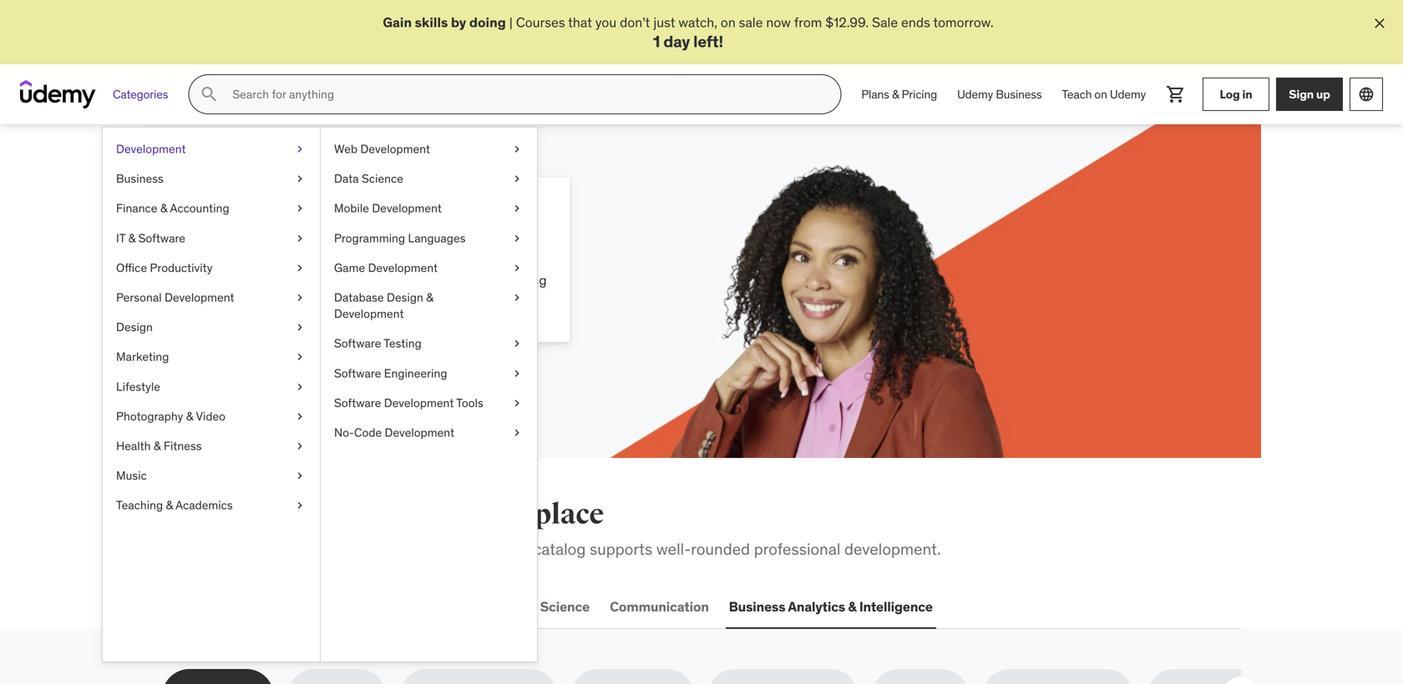 Task type: vqa. For each thing, say whether or not it's contained in the screenshot.
Sign up link
yes



Task type: locate. For each thing, give the bounding box(es) containing it.
business inside button
[[729, 599, 785, 616]]

rounded
[[691, 540, 750, 560]]

$12.99. inside the learn, practice, succeed (and save) courses for every skill in your learning journey, starting at $12.99. sale ends tomorrow.
[[237, 291, 281, 308]]

sale down every
[[284, 291, 310, 308]]

business
[[996, 87, 1042, 102], [116, 171, 164, 186], [729, 599, 785, 616]]

udemy inside "link"
[[1110, 87, 1146, 102]]

data science down web development at the left of the page
[[334, 171, 403, 186]]

it up the office
[[116, 231, 125, 246]]

0 horizontal spatial data science
[[334, 171, 403, 186]]

courses up at
[[222, 272, 271, 289]]

2 vertical spatial skills
[[331, 540, 366, 560]]

just
[[653, 14, 675, 31]]

sale for save)
[[284, 291, 310, 308]]

office productivity link
[[103, 254, 320, 283]]

place
[[534, 498, 604, 533]]

tomorrow. inside gain skills by doing | courses that you don't just watch, on sale now from $12.99. sale ends tomorrow. 1 day left!
[[933, 14, 994, 31]]

plans
[[861, 87, 889, 102]]

& for software
[[128, 231, 135, 246]]

mobile development link
[[321, 194, 537, 224]]

teaching
[[116, 498, 163, 513]]

courses right |
[[516, 14, 565, 31]]

1 vertical spatial business
[[116, 171, 164, 186]]

on inside gain skills by doing | courses that you don't just watch, on sale now from $12.99. sale ends tomorrow. 1 day left!
[[721, 14, 736, 31]]

teaching & academics link
[[103, 491, 320, 521]]

tomorrow.
[[933, 14, 994, 31], [345, 291, 405, 308]]

1 horizontal spatial data science
[[508, 599, 590, 616]]

health
[[116, 439, 151, 454]]

xsmall image inside business link
[[293, 171, 307, 187]]

xsmall image for it & software
[[293, 230, 307, 247]]

software up the software engineering
[[334, 336, 381, 351]]

0 horizontal spatial tomorrow.
[[345, 291, 405, 308]]

you inside gain skills by doing | courses that you don't just watch, on sale now from $12.99. sale ends tomorrow. 1 day left!
[[595, 14, 617, 31]]

xsmall image for web development
[[510, 141, 524, 158]]

skills left to on the left bottom of page
[[331, 540, 366, 560]]

udemy right pricing on the top of the page
[[957, 87, 993, 102]]

software
[[138, 231, 185, 246], [334, 336, 381, 351], [334, 366, 381, 381], [334, 396, 381, 411]]

ends for |
[[901, 14, 930, 31]]

0 vertical spatial $12.99.
[[825, 14, 869, 31]]

tomorrow. up udemy business
[[933, 14, 994, 31]]

1 vertical spatial tomorrow.
[[345, 291, 405, 308]]

xsmall image inside health & fitness link
[[293, 439, 307, 455]]

data down web
[[334, 171, 359, 186]]

1 horizontal spatial skills
[[331, 540, 366, 560]]

development
[[116, 142, 186, 157], [360, 142, 430, 157], [372, 201, 442, 216], [368, 261, 438, 276], [165, 290, 234, 305], [334, 307, 404, 322], [384, 396, 454, 411], [385, 426, 454, 441]]

1 horizontal spatial it
[[300, 599, 311, 616]]

sign up
[[1289, 87, 1330, 102]]

2 vertical spatial in
[[451, 498, 477, 533]]

xsmall image inside teaching & academics 'link'
[[293, 498, 307, 514]]

languages
[[408, 231, 466, 246]]

xsmall image for business
[[293, 171, 307, 187]]

0 vertical spatial skills
[[415, 14, 448, 31]]

learn,
[[222, 197, 309, 232]]

plans & pricing link
[[851, 74, 947, 115]]

accounting
[[170, 201, 229, 216]]

xsmall image inside office productivity link
[[293, 260, 307, 277]]

0 horizontal spatial design
[[116, 320, 153, 335]]

0 horizontal spatial ends
[[313, 291, 342, 308]]

game development
[[334, 261, 438, 276]]

$12.99. for |
[[825, 14, 869, 31]]

2 udemy from the left
[[1110, 87, 1146, 102]]

udemy business
[[957, 87, 1042, 102]]

1 vertical spatial science
[[540, 599, 590, 616]]

$12.99. right the from
[[825, 14, 869, 31]]

data down our
[[508, 599, 537, 616]]

practice,
[[314, 197, 427, 232]]

xsmall image inside personal development link
[[293, 290, 307, 306]]

science
[[362, 171, 403, 186], [540, 599, 590, 616]]

1 horizontal spatial data
[[508, 599, 537, 616]]

teach on udemy
[[1062, 87, 1146, 102]]

& right analytics
[[848, 599, 856, 616]]

ends inside gain skills by doing | courses that you don't just watch, on sale now from $12.99. sale ends tomorrow. 1 day left!
[[901, 14, 930, 31]]

business for business analytics & intelligence
[[729, 599, 785, 616]]

0 vertical spatial courses
[[516, 14, 565, 31]]

udemy image
[[20, 80, 96, 109]]

in right log
[[1242, 87, 1252, 102]]

finance & accounting
[[116, 201, 229, 216]]

data science button
[[505, 588, 593, 628]]

ends inside the learn, practice, succeed (and save) courses for every skill in your learning journey, starting at $12.99. sale ends tomorrow.
[[313, 291, 342, 308]]

log
[[1220, 87, 1240, 102]]

1 horizontal spatial business
[[729, 599, 785, 616]]

data science
[[334, 171, 403, 186], [508, 599, 590, 616]]

programming languages
[[334, 231, 466, 246]]

xsmall image inside software engineering link
[[510, 366, 524, 382]]

software inside "link"
[[334, 396, 381, 411]]

photography & video
[[116, 409, 225, 424]]

& for fitness
[[154, 439, 161, 454]]

$12.99. inside gain skills by doing | courses that you don't just watch, on sale now from $12.99. sale ends tomorrow. 1 day left!
[[825, 14, 869, 31]]

& inside button
[[848, 599, 856, 616]]

1 vertical spatial courses
[[222, 272, 271, 289]]

0 horizontal spatial skills
[[253, 498, 325, 533]]

starting
[[500, 272, 547, 289]]

fitness
[[164, 439, 202, 454]]

data
[[334, 171, 359, 186], [508, 599, 537, 616]]

0 horizontal spatial in
[[356, 272, 367, 289]]

in up database
[[356, 272, 367, 289]]

photography & video link
[[103, 402, 320, 432]]

learning
[[399, 272, 447, 289]]

from
[[794, 14, 822, 31]]

xsmall image for music
[[293, 468, 307, 485]]

0 vertical spatial data science
[[334, 171, 403, 186]]

watch,
[[678, 14, 717, 31]]

software testing
[[334, 336, 422, 351]]

1 horizontal spatial sale
[[872, 14, 898, 31]]

software up code
[[334, 396, 381, 411]]

xsmall image inside software development tools "link"
[[510, 395, 524, 412]]

0 horizontal spatial science
[[362, 171, 403, 186]]

in
[[1242, 87, 1252, 102], [356, 272, 367, 289], [451, 498, 477, 533]]

2 horizontal spatial business
[[996, 87, 1042, 102]]

courses inside gain skills by doing | courses that you don't just watch, on sale now from $12.99. sale ends tomorrow. 1 day left!
[[516, 14, 565, 31]]

1 vertical spatial skills
[[253, 498, 325, 533]]

0 horizontal spatial business
[[116, 171, 164, 186]]

skills left the by
[[415, 14, 448, 31]]

0 horizontal spatial courses
[[222, 272, 271, 289]]

1 vertical spatial sale
[[284, 291, 310, 308]]

xsmall image for design
[[293, 320, 307, 336]]

& for video
[[186, 409, 193, 424]]

topics,
[[456, 540, 503, 560]]

science down web development at the left of the page
[[362, 171, 403, 186]]

1 horizontal spatial on
[[1094, 87, 1107, 102]]

in inside the learn, practice, succeed (and save) courses for every skill in your learning journey, starting at $12.99. sale ends tomorrow.
[[356, 272, 367, 289]]

software down software testing
[[334, 366, 381, 381]]

1 vertical spatial data science
[[508, 599, 590, 616]]

analytics
[[788, 599, 845, 616]]

science for data science button
[[540, 599, 590, 616]]

0 horizontal spatial it
[[116, 231, 125, 246]]

on inside "link"
[[1094, 87, 1107, 102]]

& left video at bottom left
[[186, 409, 193, 424]]

programming languages link
[[321, 224, 537, 254]]

1 vertical spatial $12.99.
[[237, 291, 281, 308]]

& inside database design & development
[[426, 290, 433, 305]]

data science inside button
[[508, 599, 590, 616]]

game
[[334, 261, 365, 276]]

1 vertical spatial in
[[356, 272, 367, 289]]

log in link
[[1203, 78, 1269, 111]]

1 vertical spatial on
[[1094, 87, 1107, 102]]

xsmall image for development
[[293, 141, 307, 158]]

choose a language image
[[1358, 86, 1375, 103]]

xsmall image inside "music" link
[[293, 468, 307, 485]]

& inside 'link'
[[166, 498, 173, 513]]

xsmall image inside mobile development link
[[510, 201, 524, 217]]

science inside button
[[540, 599, 590, 616]]

& right teaching
[[166, 498, 173, 513]]

1 vertical spatial data
[[508, 599, 537, 616]]

science down catalog
[[540, 599, 590, 616]]

xsmall image for marketing
[[293, 349, 307, 366]]

1 horizontal spatial you
[[595, 14, 617, 31]]

0 vertical spatial design
[[387, 290, 423, 305]]

xsmall image inside lifestyle link
[[293, 379, 307, 395]]

& down learning
[[426, 290, 433, 305]]

doing
[[469, 14, 506, 31]]

xsmall image inside "database design & development" link
[[510, 290, 524, 306]]

xsmall image inside game development link
[[510, 260, 524, 277]]

0 horizontal spatial sale
[[284, 291, 310, 308]]

business analytics & intelligence button
[[726, 588, 936, 628]]

ends
[[901, 14, 930, 31], [313, 291, 342, 308]]

personal development
[[116, 290, 234, 305]]

software engineering
[[334, 366, 447, 381]]

xsmall image
[[293, 141, 307, 158], [510, 141, 524, 158], [510, 201, 524, 217], [293, 260, 307, 277], [510, 290, 524, 306], [510, 336, 524, 352], [510, 366, 524, 382], [510, 395, 524, 412], [293, 409, 307, 425], [293, 468, 307, 485]]

in up topics,
[[451, 498, 477, 533]]

software engineering link
[[321, 359, 537, 389]]

xsmall image inside "photography & video" link
[[293, 409, 307, 425]]

it inside button
[[300, 599, 311, 616]]

$12.99. down for
[[237, 291, 281, 308]]

on left sale
[[721, 14, 736, 31]]

marketing
[[116, 350, 169, 365]]

1 vertical spatial you
[[330, 498, 377, 533]]

marketing link
[[103, 343, 320, 372]]

& right health
[[154, 439, 161, 454]]

0 vertical spatial it
[[116, 231, 125, 246]]

xsmall image for health & fitness
[[293, 439, 307, 455]]

xsmall image inside the data science link
[[510, 171, 524, 187]]

sale inside the learn, practice, succeed (and save) courses for every skill in your learning journey, starting at $12.99. sale ends tomorrow.
[[284, 291, 310, 308]]

data science for the data science link
[[334, 171, 403, 186]]

xsmall image inside development "link"
[[293, 141, 307, 158]]

1 horizontal spatial design
[[387, 290, 423, 305]]

xsmall image inside web development link
[[510, 141, 524, 158]]

no-code development link
[[321, 419, 537, 448]]

0 vertical spatial on
[[721, 14, 736, 31]]

in inside the all the skills you need in one place from critical workplace skills to technical topics, our catalog supports well-rounded professional development.
[[451, 498, 477, 533]]

1 horizontal spatial ends
[[901, 14, 930, 31]]

productivity
[[150, 261, 212, 276]]

data science down catalog
[[508, 599, 590, 616]]

it left certifications at the left bottom of page
[[300, 599, 311, 616]]

0 horizontal spatial udemy
[[957, 87, 993, 102]]

ends down skill on the top left
[[313, 291, 342, 308]]

0 horizontal spatial on
[[721, 14, 736, 31]]

xsmall image inside "programming languages" link
[[510, 230, 524, 247]]

it
[[116, 231, 125, 246], [300, 599, 311, 616]]

1 horizontal spatial udemy
[[1110, 87, 1146, 102]]

0 vertical spatial science
[[362, 171, 403, 186]]

0 vertical spatial ends
[[901, 14, 930, 31]]

software development tools
[[334, 396, 483, 411]]

xsmall image inside design link
[[293, 320, 307, 336]]

business left analytics
[[729, 599, 785, 616]]

0 vertical spatial in
[[1242, 87, 1252, 102]]

intelligence
[[859, 599, 933, 616]]

udemy left shopping cart with 0 items image on the right of page
[[1110, 87, 1146, 102]]

1 horizontal spatial courses
[[516, 14, 565, 31]]

xsmall image inside no-code development link
[[510, 425, 524, 442]]

1 horizontal spatial tomorrow.
[[933, 14, 994, 31]]

design down learning
[[387, 290, 423, 305]]

1 horizontal spatial $12.99.
[[825, 14, 869, 31]]

& up the office
[[128, 231, 135, 246]]

xsmall image
[[293, 171, 307, 187], [510, 171, 524, 187], [293, 201, 307, 217], [293, 230, 307, 247], [510, 230, 524, 247], [510, 260, 524, 277], [293, 290, 307, 306], [293, 320, 307, 336], [293, 349, 307, 366], [293, 379, 307, 395], [510, 425, 524, 442], [293, 439, 307, 455], [293, 498, 307, 514]]

you up to on the left bottom of page
[[330, 498, 377, 533]]

0 vertical spatial sale
[[872, 14, 898, 31]]

1 vertical spatial it
[[300, 599, 311, 616]]

skills
[[415, 14, 448, 31], [253, 498, 325, 533], [331, 540, 366, 560]]

0 vertical spatial data
[[334, 171, 359, 186]]

sale up plans
[[872, 14, 898, 31]]

data science link
[[321, 164, 537, 194]]

& right plans
[[892, 87, 899, 102]]

for
[[274, 272, 291, 289]]

xsmall image for finance & accounting
[[293, 201, 307, 217]]

testing
[[384, 336, 422, 351]]

web
[[334, 142, 358, 157]]

you right that
[[595, 14, 617, 31]]

software for software development tools
[[334, 396, 381, 411]]

1 horizontal spatial in
[[451, 498, 477, 533]]

xsmall image inside finance & accounting link
[[293, 201, 307, 217]]

|
[[509, 14, 513, 31]]

$12.99. for save)
[[237, 291, 281, 308]]

xsmall image for personal development
[[293, 290, 307, 306]]

ends up pricing on the top of the page
[[901, 14, 930, 31]]

1 vertical spatial ends
[[313, 291, 342, 308]]

0 vertical spatial you
[[595, 14, 617, 31]]

skills up workplace
[[253, 498, 325, 533]]

business left teach
[[996, 87, 1042, 102]]

submit search image
[[199, 85, 219, 105]]

xsmall image inside marketing link
[[293, 349, 307, 366]]

1 horizontal spatial science
[[540, 599, 590, 616]]

business up finance
[[116, 171, 164, 186]]

design down personal at the top
[[116, 320, 153, 335]]

communication button
[[606, 588, 712, 628]]

& right finance
[[160, 201, 167, 216]]

data science for data science button
[[508, 599, 590, 616]]

0 horizontal spatial data
[[334, 171, 359, 186]]

2 horizontal spatial skills
[[415, 14, 448, 31]]

0 horizontal spatial $12.99.
[[237, 291, 281, 308]]

xsmall image for data science
[[510, 171, 524, 187]]

tomorrow. down your
[[345, 291, 405, 308]]

2 vertical spatial business
[[729, 599, 785, 616]]

xsmall image inside software testing link
[[510, 336, 524, 352]]

on right teach
[[1094, 87, 1107, 102]]

0 horizontal spatial you
[[330, 498, 377, 533]]

technical
[[388, 540, 452, 560]]

& for pricing
[[892, 87, 899, 102]]

xsmall image for software engineering
[[510, 366, 524, 382]]

need
[[382, 498, 446, 533]]

courses
[[516, 14, 565, 31], [222, 272, 271, 289]]

tomorrow. inside the learn, practice, succeed (and save) courses for every skill in your learning journey, starting at $12.99. sale ends tomorrow.
[[345, 291, 405, 308]]

xsmall image for no-code development
[[510, 425, 524, 442]]

xsmall image inside "it & software" link
[[293, 230, 307, 247]]

courses inside the learn, practice, succeed (and save) courses for every skill in your learning journey, starting at $12.99. sale ends tomorrow.
[[222, 272, 271, 289]]

from
[[162, 540, 199, 560]]

0 vertical spatial tomorrow.
[[933, 14, 994, 31]]

software for software testing
[[334, 336, 381, 351]]

data inside button
[[508, 599, 537, 616]]

learn, practice, succeed (and save) courses for every skill in your learning journey, starting at $12.99. sale ends tomorrow.
[[222, 197, 547, 308]]

sale inside gain skills by doing | courses that you don't just watch, on sale now from $12.99. sale ends tomorrow. 1 day left!
[[872, 14, 898, 31]]



Task type: describe. For each thing, give the bounding box(es) containing it.
critical
[[203, 540, 250, 560]]

Search for anything text field
[[229, 80, 820, 109]]

sign
[[1289, 87, 1314, 102]]

xsmall image for photography & video
[[293, 409, 307, 425]]

web development
[[334, 142, 430, 157]]

it for it certifications
[[300, 599, 311, 616]]

development link
[[103, 135, 320, 164]]

it certifications
[[300, 599, 399, 616]]

tomorrow. for save)
[[345, 291, 405, 308]]

lifestyle
[[116, 380, 160, 395]]

business link
[[103, 164, 320, 194]]

1 vertical spatial design
[[116, 320, 153, 335]]

it for it & software
[[116, 231, 125, 246]]

at
[[222, 291, 234, 308]]

supports
[[590, 540, 652, 560]]

it certifications button
[[297, 588, 402, 628]]

tomorrow. for |
[[933, 14, 994, 31]]

design inside database design & development
[[387, 290, 423, 305]]

photography
[[116, 409, 183, 424]]

well-
[[656, 540, 691, 560]]

database design & development link
[[321, 283, 537, 329]]

sale
[[739, 14, 763, 31]]

pricing
[[902, 87, 937, 102]]

don't
[[620, 14, 650, 31]]

finance
[[116, 201, 157, 216]]

engineering
[[384, 366, 447, 381]]

2 horizontal spatial in
[[1242, 87, 1252, 102]]

xsmall image for office productivity
[[293, 260, 307, 277]]

sign up link
[[1276, 78, 1343, 111]]

day
[[663, 31, 690, 51]]

database design & development
[[334, 290, 433, 322]]

& for academics
[[166, 498, 173, 513]]

1
[[653, 31, 660, 51]]

up
[[1316, 87, 1330, 102]]

close image
[[1371, 15, 1388, 32]]

courses for doing
[[516, 14, 565, 31]]

udemy business link
[[947, 74, 1052, 115]]

data for data science button
[[508, 599, 537, 616]]

workplace
[[254, 540, 327, 560]]

health & fitness
[[116, 439, 202, 454]]

development.
[[844, 540, 941, 560]]

xsmall image for software testing
[[510, 336, 524, 352]]

professional
[[754, 540, 841, 560]]

gain skills by doing | courses that you don't just watch, on sale now from $12.99. sale ends tomorrow. 1 day left!
[[383, 14, 994, 51]]

1 udemy from the left
[[957, 87, 993, 102]]

office productivity
[[116, 261, 212, 276]]

it & software
[[116, 231, 185, 246]]

log in
[[1220, 87, 1252, 102]]

teach
[[1062, 87, 1092, 102]]

all
[[162, 498, 201, 533]]

your
[[370, 272, 396, 289]]

data for the data science link
[[334, 171, 359, 186]]

succeed
[[432, 197, 536, 232]]

no-code development
[[334, 426, 454, 441]]

development inside database design & development
[[334, 307, 404, 322]]

code
[[354, 426, 382, 441]]

(and
[[222, 231, 280, 265]]

xsmall image for mobile development
[[510, 201, 524, 217]]

science for the data science link
[[362, 171, 403, 186]]

to
[[370, 540, 384, 560]]

courses for (and
[[222, 272, 271, 289]]

programming
[[334, 231, 405, 246]]

xsmall image for game development
[[510, 260, 524, 277]]

personal development link
[[103, 283, 320, 313]]

journey,
[[450, 272, 497, 289]]

personal
[[116, 290, 162, 305]]

communication
[[610, 599, 709, 616]]

plans & pricing
[[861, 87, 937, 102]]

xsmall image for database design & development
[[510, 290, 524, 306]]

gain
[[383, 14, 412, 31]]

music
[[116, 469, 147, 484]]

the
[[206, 498, 248, 533]]

office
[[116, 261, 147, 276]]

every
[[294, 272, 326, 289]]

ends for save)
[[313, 291, 342, 308]]

skills inside gain skills by doing | courses that you don't just watch, on sale now from $12.99. sale ends tomorrow. 1 day left!
[[415, 14, 448, 31]]

business for business
[[116, 171, 164, 186]]

software for software engineering
[[334, 366, 381, 381]]

& for accounting
[[160, 201, 167, 216]]

academics
[[176, 498, 233, 513]]

business analytics & intelligence
[[729, 599, 933, 616]]

software testing link
[[321, 329, 537, 359]]

categories
[[113, 87, 168, 102]]

mobile
[[334, 201, 369, 216]]

one
[[482, 498, 529, 533]]

xsmall image for software development tools
[[510, 395, 524, 412]]

save)
[[285, 231, 352, 265]]

categories button
[[103, 74, 178, 115]]

xsmall image for lifestyle
[[293, 379, 307, 395]]

our
[[506, 540, 529, 560]]

lifestyle link
[[103, 372, 320, 402]]

web development link
[[321, 135, 537, 164]]

health & fitness link
[[103, 432, 320, 462]]

you inside the all the skills you need in one place from critical workplace skills to technical topics, our catalog supports well-rounded professional development.
[[330, 498, 377, 533]]

xsmall image for teaching & academics
[[293, 498, 307, 514]]

certifications
[[314, 599, 399, 616]]

by
[[451, 14, 466, 31]]

0 vertical spatial business
[[996, 87, 1042, 102]]

mobile development
[[334, 201, 442, 216]]

xsmall image for programming languages
[[510, 230, 524, 247]]

shopping cart with 0 items image
[[1166, 85, 1186, 105]]

teaching & academics
[[116, 498, 233, 513]]

music link
[[103, 462, 320, 491]]

video
[[196, 409, 225, 424]]

teach on udemy link
[[1052, 74, 1156, 115]]

software up office productivity
[[138, 231, 185, 246]]

software development tools link
[[321, 389, 537, 419]]

that
[[568, 14, 592, 31]]

sale for |
[[872, 14, 898, 31]]



